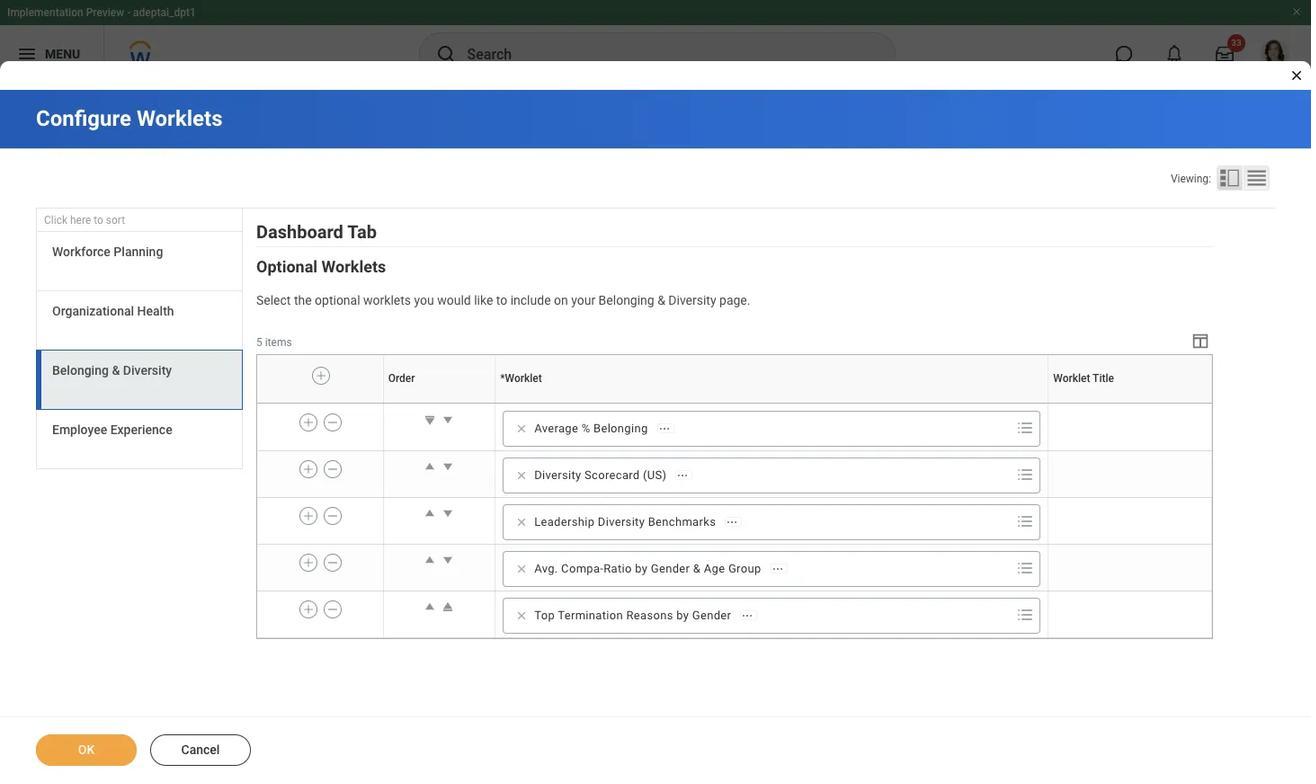 Task type: vqa. For each thing, say whether or not it's contained in the screenshot.
Avg. Compa-Ratio by Gender & Age Group related actions image
yes



Task type: describe. For each thing, give the bounding box(es) containing it.
to inside optional worklets group
[[496, 293, 508, 308]]

prompts image for leadership diversity benchmarks
[[1015, 511, 1037, 532]]

caret up image for caret top icon
[[421, 598, 439, 616]]

caret up image for caret down icon corresponding to avg. compa-ratio by gender & age group
[[421, 551, 439, 569]]

avg.
[[535, 562, 558, 576]]

1 vertical spatial plus image
[[302, 461, 315, 478]]

plus image for average % belonging
[[302, 415, 315, 431]]

your
[[571, 293, 596, 308]]

dashboard tab
[[256, 221, 377, 243]]

average % belonging
[[535, 422, 648, 435]]

like
[[474, 293, 493, 308]]

cancel
[[181, 743, 220, 757]]

average
[[535, 422, 579, 435]]

worklet title column header
[[1049, 403, 1212, 405]]

caret down image for diversity scorecard (us)
[[439, 458, 457, 476]]

belonging inside 'list box'
[[52, 364, 109, 378]]

plus image for worklet
[[315, 368, 327, 384]]

configure worklets
[[36, 106, 223, 131]]

x small image for leadership diversity benchmarks
[[513, 514, 531, 532]]

workforce planning
[[52, 245, 163, 259]]

select the optional worklets you would like to include on your belonging & diversity page.
[[256, 293, 751, 308]]

row element containing top termination reasons by gender
[[257, 591, 1212, 638]]

optional worklets
[[256, 257, 386, 276]]

leadership diversity benchmarks element
[[535, 514, 716, 531]]

prompts image for top termination reasons by gender
[[1015, 604, 1037, 626]]

group
[[729, 562, 762, 576]]

sort
[[106, 214, 125, 227]]

top termination reasons by gender, press delete to clear value. option
[[509, 605, 763, 627]]

ratio
[[604, 562, 632, 576]]

worklets
[[363, 293, 411, 308]]

minus image
[[326, 461, 339, 478]]

related actions image for diversity scorecard (us)
[[677, 469, 690, 482]]

0 vertical spatial belonging
[[599, 293, 655, 308]]

close configure worklets image
[[1290, 68, 1304, 83]]

Toggle to Grid view radio
[[1244, 166, 1270, 191]]

caret up image for caret down icon corresponding to diversity scorecard (us)
[[421, 458, 439, 476]]

configure worklets dialog
[[0, 0, 1312, 783]]

order for order worklet worklet title
[[438, 403, 440, 404]]

configure
[[36, 106, 131, 131]]

caret top image
[[439, 598, 457, 616]]

diversity inside 'element'
[[535, 469, 582, 482]]

diversity inside 'list box'
[[123, 364, 172, 378]]

reasons
[[627, 609, 674, 622]]

plus image for leadership diversity benchmarks
[[302, 508, 315, 524]]

by for reasons
[[677, 609, 689, 622]]

implementation preview -   adeptai_dpt1
[[7, 6, 196, 19]]

row element containing order
[[257, 355, 1216, 403]]

3 minus image from the top
[[326, 555, 339, 571]]

caret bottom image
[[421, 411, 439, 429]]

Toggle to List Detail view radio
[[1217, 166, 1243, 191]]

& inside 'list box'
[[112, 364, 120, 378]]

include
[[511, 293, 551, 308]]

organizational health
[[52, 304, 174, 319]]

click to view/edit grid preferences image
[[1191, 331, 1211, 351]]

on
[[554, 293, 568, 308]]

prompts image for diversity scorecard (us)
[[1015, 464, 1037, 486]]

& inside 'option'
[[693, 562, 701, 576]]

age
[[704, 562, 725, 576]]

gender for reasons
[[693, 609, 732, 622]]

ok button
[[36, 735, 137, 766]]

select
[[256, 293, 291, 308]]

row element containing avg. compa-ratio by gender & age group
[[257, 545, 1212, 591]]

profile logan mcneil element
[[1250, 34, 1301, 74]]

5 items
[[256, 336, 292, 349]]

avg. compa-ratio by gender & age group
[[535, 562, 762, 576]]

list box inside configure worklets main content
[[36, 232, 243, 470]]

adeptai_dpt1
[[133, 6, 196, 19]]

workforce
[[52, 245, 111, 259]]

-
[[127, 6, 131, 19]]

health
[[137, 304, 174, 319]]

ok
[[78, 743, 95, 757]]

worklet column header
[[495, 403, 1049, 405]]

implementation preview -   adeptai_dpt1 banner
[[0, 0, 1312, 83]]



Task type: locate. For each thing, give the bounding box(es) containing it.
experience
[[110, 423, 172, 437]]

organizational
[[52, 304, 134, 319]]

here
[[70, 214, 91, 227]]

2 caret down image from the top
[[439, 458, 457, 476]]

0 horizontal spatial worklets
[[137, 106, 223, 131]]

0 horizontal spatial gender
[[651, 562, 690, 576]]

by right ratio
[[635, 562, 648, 576]]

2 vertical spatial caret down image
[[439, 551, 457, 569]]

minus image for average
[[326, 415, 339, 431]]

employee experience
[[52, 423, 172, 437]]

top termination reasons by gender
[[535, 609, 732, 622]]

plus image for top termination reasons by gender
[[302, 602, 315, 618]]

row element down order worklet worklet title
[[257, 405, 1212, 451]]

1 horizontal spatial worklets
[[322, 257, 386, 276]]

title
[[1093, 373, 1115, 385], [1131, 403, 1133, 404]]

click here to sort
[[44, 214, 125, 227]]

minus image for top
[[326, 602, 339, 618]]

related actions image for average % belonging
[[658, 423, 671, 435]]

avg. compa-ratio by gender & age group element
[[535, 561, 762, 577]]

scorecard
[[585, 469, 640, 482]]

optional worklets button
[[256, 257, 386, 276]]

caret down image up caret down image
[[439, 458, 457, 476]]

0 vertical spatial order
[[388, 373, 415, 385]]

diversity scorecard (us) element
[[535, 468, 667, 484]]

avg. compa-ratio by gender & age group, press delete to clear value. option
[[509, 559, 793, 580]]

2 caret up image from the top
[[421, 598, 439, 616]]

0 vertical spatial by
[[635, 562, 648, 576]]

1 row element from the top
[[257, 355, 1216, 403]]

leadership diversity benchmarks, press delete to clear value. option
[[509, 512, 748, 533]]

worklet title
[[1054, 373, 1115, 385]]

1 prompts image from the top
[[1015, 417, 1037, 439]]

1 vertical spatial by
[[677, 609, 689, 622]]

order up order column header
[[388, 373, 415, 385]]

related actions image up (us)
[[658, 423, 671, 435]]

row element down page.
[[257, 355, 1216, 403]]

2 horizontal spatial &
[[693, 562, 701, 576]]

the
[[294, 293, 312, 308]]

0 vertical spatial caret up image
[[421, 458, 439, 476]]

caret up image for caret down image
[[421, 505, 439, 523]]

caret down image down order column header
[[439, 411, 457, 429]]

diversity up ratio
[[598, 515, 645, 529]]

1 caret down image from the top
[[439, 411, 457, 429]]

worklets for configure worklets
[[137, 106, 223, 131]]

0 vertical spatial caret down image
[[439, 411, 457, 429]]

notifications large image
[[1166, 45, 1184, 63]]

would
[[437, 293, 471, 308]]

gender
[[651, 562, 690, 576], [693, 609, 732, 622]]

5
[[256, 336, 262, 349]]

minus image
[[326, 415, 339, 431], [326, 508, 339, 524], [326, 555, 339, 571], [326, 602, 339, 618]]

diversity down average
[[535, 469, 582, 482]]

0 vertical spatial gender
[[651, 562, 690, 576]]

diversity scorecard (us), press delete to clear value. option
[[509, 465, 698, 487]]

list box
[[36, 232, 243, 470]]

1 vertical spatial belonging
[[52, 364, 109, 378]]

2 vertical spatial belonging
[[594, 422, 648, 435]]

4 minus image from the top
[[326, 602, 339, 618]]

inbox large image
[[1216, 45, 1234, 63]]

top
[[535, 609, 555, 622]]

1 vertical spatial prompts image
[[1015, 464, 1037, 486]]

x small image left top on the left bottom of page
[[513, 607, 531, 625]]

diversity
[[669, 293, 717, 308], [123, 364, 172, 378], [535, 469, 582, 482], [598, 515, 645, 529]]

by inside option
[[677, 609, 689, 622]]

0 vertical spatial &
[[658, 293, 666, 308]]

2 prompts image from the top
[[1015, 604, 1037, 626]]

to
[[94, 214, 103, 227], [496, 293, 508, 308]]

caret up image
[[421, 505, 439, 523], [421, 551, 439, 569]]

to inside popup button
[[94, 214, 103, 227]]

&
[[658, 293, 666, 308], [112, 364, 120, 378], [693, 562, 701, 576]]

1 horizontal spatial to
[[496, 293, 508, 308]]

x small image for top termination reasons by gender
[[513, 607, 531, 625]]

row element up group
[[257, 498, 1212, 545]]

2 plus image from the top
[[302, 555, 315, 571]]

3 x small image from the top
[[513, 514, 531, 532]]

by right reasons
[[677, 609, 689, 622]]

1 vertical spatial caret up image
[[421, 551, 439, 569]]

viewing: option group
[[1171, 166, 1276, 194]]

& left page.
[[658, 293, 666, 308]]

2 vertical spatial prompts image
[[1015, 511, 1037, 532]]

prompts image for avg. compa-ratio by gender & age group
[[1015, 558, 1037, 579]]

prompts image for average % belonging
[[1015, 417, 1037, 439]]

search image
[[435, 43, 457, 65]]

x small image for average % belonging
[[513, 420, 531, 438]]

1 caret up image from the top
[[421, 458, 439, 476]]

page.
[[720, 293, 751, 308]]

diversity left page.
[[669, 293, 717, 308]]

0 vertical spatial prompts image
[[1015, 417, 1037, 439]]

viewing:
[[1171, 173, 1212, 185]]

row element up related actions icon
[[257, 451, 1212, 498]]

belonging & diversity
[[52, 364, 172, 378]]

0 vertical spatial caret up image
[[421, 505, 439, 523]]

0 horizontal spatial by
[[635, 562, 648, 576]]

1 plus image from the top
[[302, 415, 315, 431]]

belonging up the employee at the left of the page
[[52, 364, 109, 378]]

1 vertical spatial caret up image
[[421, 598, 439, 616]]

0 vertical spatial to
[[94, 214, 103, 227]]

(us)
[[643, 469, 667, 482]]

implementation
[[7, 6, 83, 19]]

2 vertical spatial &
[[693, 562, 701, 576]]

caret up image
[[421, 458, 439, 476], [421, 598, 439, 616]]

related actions image inside average % belonging, press delete to clear value. option
[[658, 423, 671, 435]]

row element down related actions icon
[[257, 545, 1212, 591]]

caret down image up caret top icon
[[439, 551, 457, 569]]

1 x small image from the top
[[513, 420, 531, 438]]

* worklet
[[500, 373, 542, 385]]

by inside 'option'
[[635, 562, 648, 576]]

2 caret up image from the top
[[421, 551, 439, 569]]

gender left age
[[651, 562, 690, 576]]

1 horizontal spatial by
[[677, 609, 689, 622]]

1 horizontal spatial gender
[[693, 609, 732, 622]]

x small image
[[513, 560, 531, 578]]

x small image inside top termination reasons by gender, press delete to clear value. option
[[513, 607, 531, 625]]

cancel button
[[150, 735, 251, 766]]

1 vertical spatial caret down image
[[439, 458, 457, 476]]

*
[[500, 373, 505, 385]]

worklets for optional worklets
[[322, 257, 386, 276]]

optional worklets group
[[256, 256, 1216, 640]]

0 vertical spatial prompts image
[[1015, 558, 1037, 579]]

diversity inside "option"
[[598, 515, 645, 529]]

gender down age
[[693, 609, 732, 622]]

gender inside 'option'
[[651, 562, 690, 576]]

1 vertical spatial title
[[1131, 403, 1133, 404]]

related actions image right group
[[771, 563, 784, 576]]

2 prompts image from the top
[[1015, 464, 1037, 486]]

1 vertical spatial prompts image
[[1015, 604, 1037, 626]]

diversity scorecard (us)
[[535, 469, 667, 482]]

2 x small image from the top
[[513, 467, 531, 485]]

worklet
[[505, 373, 542, 385], [1054, 373, 1091, 385], [771, 403, 774, 404], [1128, 403, 1131, 404]]

0 horizontal spatial order
[[388, 373, 415, 385]]

termination
[[558, 609, 623, 622]]

3 caret down image from the top
[[439, 551, 457, 569]]

order up caret bottom icon at the bottom left
[[438, 403, 440, 404]]

x small image for diversity scorecard (us)
[[513, 467, 531, 485]]

x small image inside average % belonging, press delete to clear value. option
[[513, 420, 531, 438]]

x small image left leadership
[[513, 514, 531, 532]]

minus image for leadership
[[326, 508, 339, 524]]

0 horizontal spatial title
[[1093, 373, 1115, 385]]

row element containing leadership diversity benchmarks
[[257, 498, 1212, 545]]

close environment banner image
[[1292, 6, 1303, 17]]

order column header
[[383, 403, 495, 405]]

worklets inside group
[[322, 257, 386, 276]]

you
[[414, 293, 434, 308]]

preview
[[86, 6, 124, 19]]

3 prompts image from the top
[[1015, 511, 1037, 532]]

1 vertical spatial to
[[496, 293, 508, 308]]

related actions image inside top termination reasons by gender, press delete to clear value. option
[[742, 610, 754, 622]]

0 horizontal spatial &
[[112, 364, 120, 378]]

1 vertical spatial gender
[[693, 609, 732, 622]]

1 minus image from the top
[[326, 415, 339, 431]]

order worklet worklet title
[[438, 403, 1133, 404]]

related actions image for top termination reasons by gender
[[742, 610, 754, 622]]

tab
[[347, 221, 377, 243]]

1 vertical spatial plus image
[[302, 555, 315, 571]]

optional
[[256, 257, 318, 276]]

related actions image right (us)
[[677, 469, 690, 482]]

1 horizontal spatial &
[[658, 293, 666, 308]]

2 vertical spatial plus image
[[302, 508, 315, 524]]

diversity up the experience
[[123, 364, 172, 378]]

x small image
[[513, 420, 531, 438], [513, 467, 531, 485], [513, 514, 531, 532], [513, 607, 531, 625]]

%
[[582, 422, 591, 435]]

2 vertical spatial plus image
[[302, 602, 315, 618]]

by for ratio
[[635, 562, 648, 576]]

1 prompts image from the top
[[1015, 558, 1037, 579]]

gender for ratio
[[651, 562, 690, 576]]

caret down image
[[439, 505, 457, 523]]

x small image inside diversity scorecard (us), press delete to clear value. option
[[513, 467, 531, 485]]

plus image
[[302, 415, 315, 431], [302, 555, 315, 571], [302, 602, 315, 618]]

to left sort
[[94, 214, 103, 227]]

by
[[635, 562, 648, 576], [677, 609, 689, 622]]

4 row element from the top
[[257, 498, 1212, 545]]

configure worklets main content
[[0, 90, 1312, 783]]

3 plus image from the top
[[302, 602, 315, 618]]

x small image left average
[[513, 420, 531, 438]]

related actions image
[[658, 423, 671, 435], [677, 469, 690, 482], [771, 563, 784, 576], [742, 610, 754, 622]]

belonging
[[599, 293, 655, 308], [52, 364, 109, 378], [594, 422, 648, 435]]

4 x small image from the top
[[513, 607, 531, 625]]

x small image left diversity scorecard (us) 'element' at the bottom of the page
[[513, 467, 531, 485]]

benchmarks
[[648, 515, 716, 529]]

related actions image inside diversity scorecard (us), press delete to clear value. option
[[677, 469, 690, 482]]

3 row element from the top
[[257, 451, 1212, 498]]

order inside row 'element'
[[388, 373, 415, 385]]

dashboard
[[256, 221, 344, 243]]

to right 'like'
[[496, 293, 508, 308]]

caret down image
[[439, 411, 457, 429], [439, 458, 457, 476], [439, 551, 457, 569]]

1 vertical spatial worklets
[[322, 257, 386, 276]]

items
[[265, 336, 292, 349]]

1 vertical spatial &
[[112, 364, 120, 378]]

related actions image down group
[[742, 610, 754, 622]]

row element down group
[[257, 591, 1212, 638]]

planning
[[114, 245, 163, 259]]

caret down image for avg. compa-ratio by gender & age group
[[439, 551, 457, 569]]

click
[[44, 214, 67, 227]]

belonging inside option
[[594, 422, 648, 435]]

1 horizontal spatial order
[[438, 403, 440, 404]]

1 horizontal spatial title
[[1131, 403, 1133, 404]]

belonging right your
[[599, 293, 655, 308]]

0 vertical spatial worklets
[[137, 106, 223, 131]]

& left age
[[693, 562, 701, 576]]

0 horizontal spatial to
[[94, 214, 103, 227]]

0 vertical spatial title
[[1093, 373, 1115, 385]]

1 vertical spatial order
[[438, 403, 440, 404]]

order
[[388, 373, 415, 385], [438, 403, 440, 404]]

gender inside option
[[693, 609, 732, 622]]

1 caret up image from the top
[[421, 505, 439, 523]]

top termination reasons by gender element
[[535, 608, 732, 624]]

worklets
[[137, 106, 223, 131], [322, 257, 386, 276]]

0 vertical spatial plus image
[[315, 368, 327, 384]]

row element containing diversity scorecard (us)
[[257, 451, 1212, 498]]

5 row element from the top
[[257, 545, 1212, 591]]

belonging right %
[[594, 422, 648, 435]]

prompts image
[[1015, 558, 1037, 579], [1015, 604, 1037, 626]]

average % belonging, press delete to clear value. option
[[509, 418, 680, 440]]

employee
[[52, 423, 107, 437]]

row element containing average % belonging
[[257, 405, 1212, 451]]

optional
[[315, 293, 360, 308]]

related actions image for avg. compa-ratio by gender & age group
[[771, 563, 784, 576]]

& down organizational health
[[112, 364, 120, 378]]

related actions image
[[726, 516, 739, 529]]

2 row element from the top
[[257, 405, 1212, 451]]

navigation pane region
[[36, 209, 243, 474]]

click here to sort button
[[36, 209, 243, 232]]

prompts image
[[1015, 417, 1037, 439], [1015, 464, 1037, 486], [1015, 511, 1037, 532]]

compa-
[[561, 562, 604, 576]]

0 vertical spatial plus image
[[302, 415, 315, 431]]

6 row element from the top
[[257, 591, 1212, 638]]

2 minus image from the top
[[326, 508, 339, 524]]

order for order
[[388, 373, 415, 385]]

list box containing workforce planning
[[36, 232, 243, 470]]

leadership diversity benchmarks
[[535, 515, 716, 529]]

row element
[[257, 355, 1216, 403], [257, 405, 1212, 451], [257, 451, 1212, 498], [257, 498, 1212, 545], [257, 545, 1212, 591], [257, 591, 1212, 638]]

leadership
[[535, 515, 595, 529]]

plus image
[[315, 368, 327, 384], [302, 461, 315, 478], [302, 508, 315, 524]]

average % belonging element
[[535, 421, 648, 437]]



